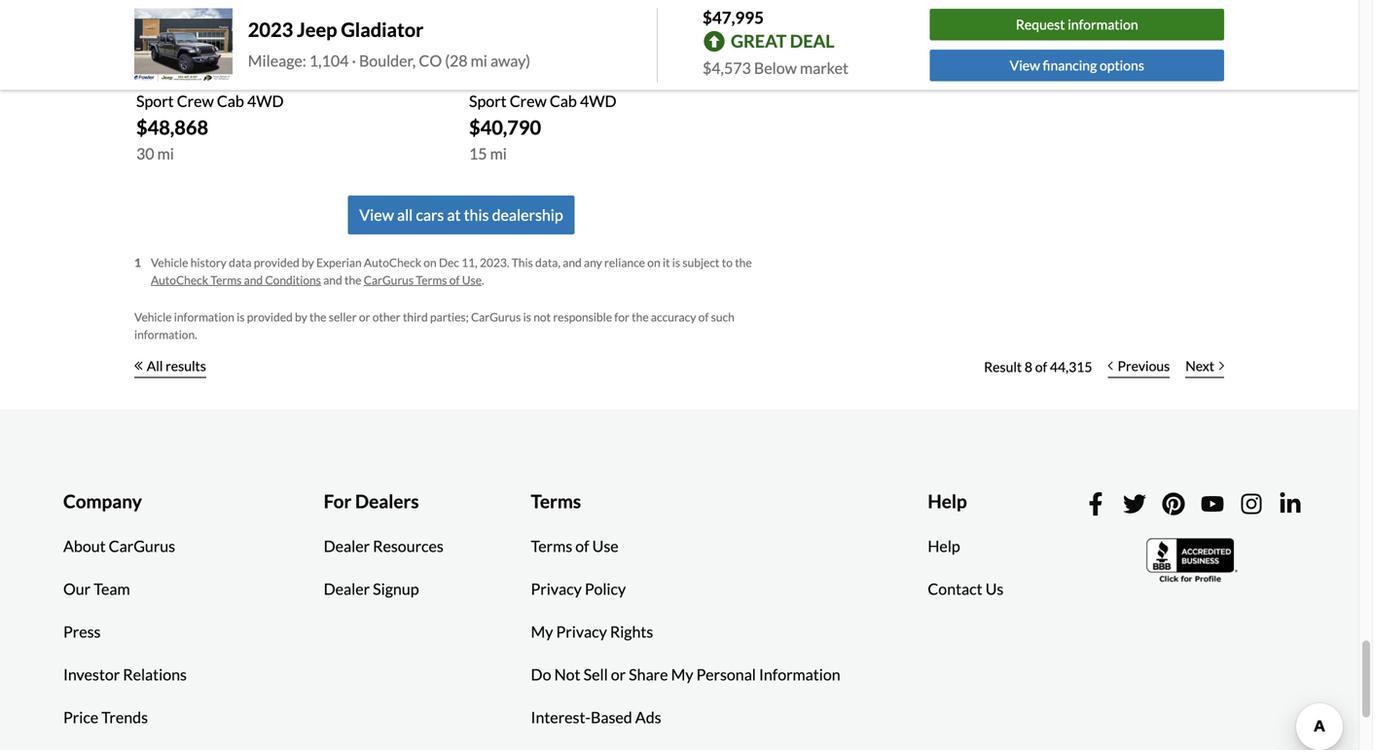 Task type: vqa. For each thing, say whether or not it's contained in the screenshot.
the bottommost Automotive
no



Task type: describe. For each thing, give the bounding box(es) containing it.
provided inside 1 vehicle history data provided by experian autocheck on dec 11, 2023. this data, and any reliance on it is subject to the autocheck terms and conditions and the cargurus terms of use .
[[254, 255, 299, 269]]

help link
[[913, 525, 975, 568]]

company
[[63, 490, 142, 512]]

view financing options button
[[930, 50, 1224, 81]]

reliance
[[604, 255, 645, 269]]

4wd for $40,790
[[580, 91, 617, 110]]

dealership
[[492, 205, 563, 224]]

result 8 of 44,315
[[984, 359, 1092, 375]]

1 help from the top
[[928, 490, 967, 512]]

privacy policy link
[[516, 568, 641, 611]]

investor relations link
[[49, 653, 201, 696]]

great deal
[[731, 30, 835, 52]]

our
[[63, 579, 91, 598]]

subject
[[683, 255, 720, 269]]

rights
[[610, 622, 653, 641]]

information
[[759, 665, 841, 684]]

2023 jeep gladiator mileage: 1,104 · boulder, co (28 mi away)
[[248, 18, 530, 70]]

for
[[614, 310, 630, 324]]

jeep for $40,790
[[513, 66, 549, 87]]

dealer resources
[[324, 537, 444, 556]]

great
[[731, 30, 787, 52]]

view for view financing options
[[1010, 57, 1040, 73]]

or inside the vehicle information is provided by the seller or other third parties; cargurus is not responsible for the accuracy of such information.
[[359, 310, 370, 324]]

mi for $48,868
[[157, 144, 174, 163]]

mi for $40,790
[[490, 144, 507, 163]]

next
[[1186, 358, 1215, 374]]

contact us link
[[913, 568, 1018, 611]]

vehicle inside 1 vehicle history data provided by experian autocheck on dec 11, 2023. this data, and any reliance on it is subject to the autocheck terms and conditions and the cargurus terms of use .
[[151, 255, 188, 269]]

do not sell or share my personal information
[[531, 665, 841, 684]]

mi for co
[[471, 51, 487, 70]]

price trends link
[[49, 696, 163, 739]]

about cargurus
[[63, 537, 175, 556]]

dealer signup link
[[309, 568, 434, 611]]

accuracy
[[651, 310, 696, 324]]

any
[[584, 255, 602, 269]]

sell
[[584, 665, 608, 684]]

investor
[[63, 665, 120, 684]]

by inside 1 vehicle history data provided by experian autocheck on dec 11, 2023. this data, and any reliance on it is subject to the autocheck terms and conditions and the cargurus terms of use .
[[302, 255, 314, 269]]

1 vertical spatial privacy
[[556, 622, 607, 641]]

crew for $48,868
[[177, 91, 214, 110]]

share
[[629, 665, 668, 684]]

$48,868
[[136, 116, 208, 139]]

chevron left image
[[1108, 361, 1113, 371]]

third
[[403, 310, 428, 324]]

4wd for $48,868
[[247, 91, 284, 110]]

$4,573 below market
[[703, 58, 849, 77]]

sport for $40,790
[[469, 91, 507, 110]]

press link
[[49, 611, 115, 653]]

crew for $40,790
[[510, 91, 547, 110]]

0 horizontal spatial is
[[237, 310, 245, 324]]

$4,573
[[703, 58, 751, 77]]

2 horizontal spatial and
[[563, 255, 582, 269]]

result
[[984, 359, 1022, 375]]

view all cars at this dealership
[[359, 205, 563, 224]]

for
[[324, 490, 352, 512]]

of inside 1 vehicle history data provided by experian autocheck on dec 11, 2023. this data, and any reliance on it is subject to the autocheck terms and conditions and the cargurus terms of use .
[[449, 273, 460, 287]]

dec
[[439, 255, 459, 269]]

privacy policy
[[531, 579, 626, 598]]

gladiator for $40,790
[[553, 66, 627, 87]]

cab for $40,790
[[550, 91, 577, 110]]

history
[[191, 255, 227, 269]]

1 horizontal spatial is
[[523, 310, 531, 324]]

gladiator for co
[[341, 18, 424, 41]]

the down experian at the left top of the page
[[345, 273, 361, 287]]

dealer signup
[[324, 579, 419, 598]]

market
[[800, 58, 849, 77]]

2023 jeep gladiator sport crew cab 4wd $48,868 30 mi
[[136, 66, 294, 163]]

policy
[[585, 579, 626, 598]]

at
[[447, 205, 461, 224]]

investor relations
[[63, 665, 187, 684]]

all
[[147, 358, 163, 374]]

cargurus inside 1 vehicle history data provided by experian autocheck on dec 11, 2023. this data, and any reliance on it is subject to the autocheck terms and conditions and the cargurus terms of use .
[[364, 273, 414, 287]]

0 vertical spatial autocheck
[[364, 255, 421, 269]]

contact
[[928, 579, 983, 598]]

is inside 1 vehicle history data provided by experian autocheck on dec 11, 2023. this data, and any reliance on it is subject to the autocheck terms and conditions and the cargurus terms of use .
[[672, 255, 680, 269]]

dealer for dealer signup
[[324, 579, 370, 598]]

$47,995
[[703, 7, 764, 27]]

next link
[[1178, 345, 1232, 388]]

·
[[352, 51, 356, 70]]

8
[[1025, 359, 1033, 375]]

jeep for $48,868
[[180, 66, 217, 87]]

below
[[754, 58, 797, 77]]

dealer resources link
[[309, 525, 458, 568]]

contact us
[[928, 579, 1004, 598]]

based
[[591, 708, 632, 727]]

trends
[[101, 708, 148, 727]]

interest-based ads link
[[516, 696, 676, 739]]

signup
[[373, 579, 419, 598]]

interest-based ads
[[531, 708, 661, 727]]

away)
[[490, 51, 530, 70]]

click for the bbb business review of this auto listing service in cambridge ma image
[[1147, 536, 1240, 585]]

0 vertical spatial privacy
[[531, 579, 582, 598]]

do not sell or share my personal information link
[[516, 653, 855, 696]]

such
[[711, 310, 735, 324]]

dealers
[[355, 490, 419, 512]]

of inside terms of use link
[[575, 537, 589, 556]]

1 vehicle history data provided by experian autocheck on dec 11, 2023. this data, and any reliance on it is subject to the autocheck terms and conditions and the cargurus terms of use .
[[134, 255, 752, 287]]

$40,790
[[469, 116, 541, 139]]

dealer for dealer resources
[[324, 537, 370, 556]]

15
[[469, 144, 487, 163]]

our team
[[63, 579, 130, 598]]

view financing options
[[1010, 57, 1144, 73]]



Task type: locate. For each thing, give the bounding box(es) containing it.
2 horizontal spatial cargurus
[[471, 310, 521, 324]]

30
[[136, 144, 154, 163]]

provided inside the vehicle information is provided by the seller or other third parties; cargurus is not responsible for the accuracy of such information.
[[247, 310, 293, 324]]

is down autocheck terms and conditions link
[[237, 310, 245, 324]]

1 vertical spatial my
[[671, 665, 693, 684]]

1 horizontal spatial 2023
[[248, 18, 293, 41]]

1 vertical spatial use
[[592, 537, 619, 556]]

jeep inside 2023 jeep gladiator sport crew cab 4wd $48,868 30 mi
[[180, 66, 217, 87]]

2023 inside 2023 jeep gladiator mileage: 1,104 · boulder, co (28 mi away)
[[248, 18, 293, 41]]

1 on from the left
[[424, 255, 437, 269]]

view down request at the top of the page
[[1010, 57, 1040, 73]]

sport up the $48,868
[[136, 91, 174, 110]]

0 horizontal spatial cargurus
[[109, 537, 175, 556]]

cargurus terms of use link
[[364, 273, 482, 287]]

price
[[63, 708, 98, 727]]

0 horizontal spatial and
[[244, 273, 263, 287]]

by
[[302, 255, 314, 269], [295, 310, 307, 324]]

0 vertical spatial provided
[[254, 255, 299, 269]]

mileage:
[[248, 51, 306, 70]]

1 vertical spatial dealer
[[324, 579, 370, 598]]

1 sport from the left
[[136, 91, 174, 110]]

cargurus
[[364, 273, 414, 287], [471, 310, 521, 324], [109, 537, 175, 556]]

sport inside 2023 jeep gladiator sport crew cab 4wd $40,790 15 mi
[[469, 91, 507, 110]]

our team link
[[49, 568, 145, 611]]

2 on from the left
[[647, 255, 660, 269]]

information for request
[[1068, 16, 1138, 33]]

1 vertical spatial or
[[611, 665, 626, 684]]

dealer left signup
[[324, 579, 370, 598]]

provided up conditions
[[254, 255, 299, 269]]

use
[[462, 273, 482, 287], [592, 537, 619, 556]]

boulder,
[[359, 51, 416, 70]]

2 horizontal spatial gladiator
[[553, 66, 627, 87]]

of inside the vehicle information is provided by the seller or other third parties; cargurus is not responsible for the accuracy of such information.
[[698, 310, 709, 324]]

is
[[672, 255, 680, 269], [237, 310, 245, 324], [523, 310, 531, 324]]

cargurus down the '.'
[[471, 310, 521, 324]]

terms down data on the left of the page
[[211, 273, 242, 287]]

parties;
[[430, 310, 469, 324]]

1 horizontal spatial view
[[1010, 57, 1040, 73]]

or
[[359, 310, 370, 324], [611, 665, 626, 684]]

cargurus up other at top left
[[364, 273, 414, 287]]

terms of use link
[[516, 525, 633, 568]]

and down data on the left of the page
[[244, 273, 263, 287]]

crew inside 2023 jeep gladiator sport crew cab 4wd $40,790 15 mi
[[510, 91, 547, 110]]

4wd
[[247, 91, 284, 110], [580, 91, 617, 110]]

2 dealer from the top
[[324, 579, 370, 598]]

0 horizontal spatial mi
[[157, 144, 174, 163]]

0 vertical spatial dealer
[[324, 537, 370, 556]]

privacy down privacy policy link on the bottom of the page
[[556, 622, 607, 641]]

request information button
[[930, 9, 1224, 41]]

the right for
[[632, 310, 649, 324]]

do
[[531, 665, 551, 684]]

0 vertical spatial vehicle
[[151, 255, 188, 269]]

mi right 30
[[157, 144, 174, 163]]

2 horizontal spatial is
[[672, 255, 680, 269]]

4wd inside 2023 jeep gladiator sport crew cab 4wd $48,868 30 mi
[[247, 91, 284, 110]]

sport up $40,790
[[469, 91, 507, 110]]

cars
[[416, 205, 444, 224]]

0 horizontal spatial my
[[531, 622, 553, 641]]

jeep for co
[[297, 18, 337, 41]]

of down dec
[[449, 273, 460, 287]]

this
[[464, 205, 489, 224]]

view for view all cars at this dealership
[[359, 205, 394, 224]]

and down experian at the left top of the page
[[323, 273, 342, 287]]

1 horizontal spatial and
[[323, 273, 342, 287]]

(28
[[445, 51, 468, 70]]

crew up $40,790
[[510, 91, 547, 110]]

my privacy rights
[[531, 622, 653, 641]]

by up conditions
[[302, 255, 314, 269]]

1
[[134, 255, 141, 269]]

us
[[986, 579, 1004, 598]]

cab for $48,868
[[217, 91, 244, 110]]

responsible
[[553, 310, 612, 324]]

chevron right image
[[1219, 361, 1224, 371]]

1 horizontal spatial crew
[[510, 91, 547, 110]]

1 horizontal spatial gladiator
[[341, 18, 424, 41]]

or right the sell on the bottom
[[611, 665, 626, 684]]

0 vertical spatial by
[[302, 255, 314, 269]]

0 vertical spatial help
[[928, 490, 967, 512]]

terms
[[211, 273, 242, 287], [416, 273, 447, 287], [531, 490, 581, 512], [531, 537, 572, 556]]

deal
[[790, 30, 835, 52]]

interest-
[[531, 708, 591, 727]]

crew inside 2023 jeep gladiator sport crew cab 4wd $48,868 30 mi
[[177, 91, 214, 110]]

cargurus up team
[[109, 537, 175, 556]]

other
[[372, 310, 401, 324]]

privacy down terms of use link
[[531, 579, 582, 598]]

2023 up the $48,868
[[136, 66, 177, 87]]

autocheck up the cargurus terms of use link on the left of the page
[[364, 255, 421, 269]]

2 4wd from the left
[[580, 91, 617, 110]]

gladiator left 1,104
[[220, 66, 294, 87]]

2 horizontal spatial mi
[[490, 144, 507, 163]]

2023 right (28
[[469, 66, 510, 87]]

0 vertical spatial information
[[1068, 16, 1138, 33]]

2 cab from the left
[[550, 91, 577, 110]]

use up policy at the left of page
[[592, 537, 619, 556]]

information inside button
[[1068, 16, 1138, 33]]

dealer
[[324, 537, 370, 556], [324, 579, 370, 598]]

use inside 1 vehicle history data provided by experian autocheck on dec 11, 2023. this data, and any reliance on it is subject to the autocheck terms and conditions and the cargurus terms of use .
[[462, 273, 482, 287]]

is right it
[[672, 255, 680, 269]]

1 horizontal spatial cab
[[550, 91, 577, 110]]

dealer down for at left
[[324, 537, 370, 556]]

1 vertical spatial provided
[[247, 310, 293, 324]]

2 crew from the left
[[510, 91, 547, 110]]

terms up terms of use
[[531, 490, 581, 512]]

cargurus inside the vehicle information is provided by the seller or other third parties; cargurus is not responsible for the accuracy of such information.
[[471, 310, 521, 324]]

2023 for $48,868
[[136, 66, 177, 87]]

jeep inside 2023 jeep gladiator mileage: 1,104 · boulder, co (28 mi away)
[[297, 18, 337, 41]]

data
[[229, 255, 252, 269]]

view inside button
[[1010, 57, 1040, 73]]

conditions
[[265, 273, 321, 287]]

on left dec
[[424, 255, 437, 269]]

vehicle inside the vehicle information is provided by the seller or other third parties; cargurus is not responsible for the accuracy of such information.
[[134, 310, 172, 324]]

1 vertical spatial autocheck
[[151, 273, 208, 287]]

2 horizontal spatial 2023
[[469, 66, 510, 87]]

gladiator inside 2023 jeep gladiator mileage: 1,104 · boulder, co (28 mi away)
[[341, 18, 424, 41]]

my right share
[[671, 665, 693, 684]]

mi right (28
[[471, 51, 487, 70]]

terms down dec
[[416, 273, 447, 287]]

vehicle information is provided by the seller or other third parties; cargurus is not responsible for the accuracy of such information.
[[134, 310, 735, 342]]

vehicle right 1 at left
[[151, 255, 188, 269]]

autocheck
[[364, 255, 421, 269], [151, 273, 208, 287]]

0 horizontal spatial jeep
[[180, 66, 217, 87]]

sport inside 2023 jeep gladiator sport crew cab 4wd $48,868 30 mi
[[136, 91, 174, 110]]

all
[[397, 205, 413, 224]]

information up information.
[[174, 310, 234, 324]]

gladiator right away)
[[553, 66, 627, 87]]

0 horizontal spatial 4wd
[[247, 91, 284, 110]]

sport for $48,868
[[136, 91, 174, 110]]

0 horizontal spatial gladiator
[[220, 66, 294, 87]]

1 vertical spatial by
[[295, 310, 307, 324]]

0 horizontal spatial cab
[[217, 91, 244, 110]]

0 horizontal spatial on
[[424, 255, 437, 269]]

0 horizontal spatial crew
[[177, 91, 214, 110]]

provided down conditions
[[247, 310, 293, 324]]

2023 jeep gladiator image
[[134, 8, 232, 82]]

this
[[512, 255, 533, 269]]

my up do
[[531, 622, 553, 641]]

of
[[449, 273, 460, 287], [698, 310, 709, 324], [1035, 359, 1047, 375], [575, 537, 589, 556]]

jeep inside 2023 jeep gladiator sport crew cab 4wd $40,790 15 mi
[[513, 66, 549, 87]]

2023 for co
[[248, 18, 293, 41]]

team
[[94, 579, 130, 598]]

vehicle up information.
[[134, 310, 172, 324]]

to
[[722, 255, 733, 269]]

1 horizontal spatial 4wd
[[580, 91, 617, 110]]

0 vertical spatial my
[[531, 622, 553, 641]]

cab
[[217, 91, 244, 110], [550, 91, 577, 110]]

0 horizontal spatial use
[[462, 273, 482, 287]]

2023 inside 2023 jeep gladiator sport crew cab 4wd $40,790 15 mi
[[469, 66, 510, 87]]

0 horizontal spatial sport
[[136, 91, 174, 110]]

information up options
[[1068, 16, 1138, 33]]

and left any
[[563, 255, 582, 269]]

use inside terms of use link
[[592, 537, 619, 556]]

of up privacy policy
[[575, 537, 589, 556]]

all results link
[[134, 345, 206, 388]]

mi right 15
[[490, 144, 507, 163]]

crew up the $48,868
[[177, 91, 214, 110]]

co
[[419, 51, 442, 70]]

0 horizontal spatial 2023
[[136, 66, 177, 87]]

request
[[1016, 16, 1065, 33]]

previous link
[[1100, 345, 1178, 388]]

information inside the vehicle information is provided by the seller or other third parties; cargurus is not responsible for the accuracy of such information.
[[174, 310, 234, 324]]

not
[[534, 310, 551, 324]]

1 horizontal spatial information
[[1068, 16, 1138, 33]]

2 vertical spatial cargurus
[[109, 537, 175, 556]]

results
[[166, 358, 206, 374]]

0 vertical spatial cargurus
[[364, 273, 414, 287]]

use down the 11, on the left top of page
[[462, 273, 482, 287]]

1 vertical spatial view
[[359, 205, 394, 224]]

information for vehicle
[[174, 310, 234, 324]]

4wd inside 2023 jeep gladiator sport crew cab 4wd $40,790 15 mi
[[580, 91, 617, 110]]

and
[[563, 255, 582, 269], [244, 273, 263, 287], [323, 273, 342, 287]]

2023 inside 2023 jeep gladiator sport crew cab 4wd $48,868 30 mi
[[136, 66, 177, 87]]

by inside the vehicle information is provided by the seller or other third parties; cargurus is not responsible for the accuracy of such information.
[[295, 310, 307, 324]]

is left the not
[[523, 310, 531, 324]]

1 horizontal spatial on
[[647, 255, 660, 269]]

view all cars at this dealership link
[[348, 196, 575, 234]]

1 horizontal spatial autocheck
[[364, 255, 421, 269]]

1 horizontal spatial sport
[[469, 91, 507, 110]]

0 vertical spatial view
[[1010, 57, 1040, 73]]

2023 for $40,790
[[469, 66, 510, 87]]

1 horizontal spatial jeep
[[297, 18, 337, 41]]

2023
[[248, 18, 293, 41], [136, 66, 177, 87], [469, 66, 510, 87]]

on left it
[[647, 255, 660, 269]]

not
[[554, 665, 581, 684]]

0 vertical spatial or
[[359, 310, 370, 324]]

terms of use
[[531, 537, 619, 556]]

about
[[63, 537, 106, 556]]

help up "help" link at the right
[[928, 490, 967, 512]]

by down conditions
[[295, 310, 307, 324]]

2023 up 'mileage:'
[[248, 18, 293, 41]]

jeep up $40,790
[[513, 66, 549, 87]]

0 horizontal spatial information
[[174, 310, 234, 324]]

view left all
[[359, 205, 394, 224]]

0 vertical spatial use
[[462, 273, 482, 287]]

cab inside 2023 jeep gladiator sport crew cab 4wd $40,790 15 mi
[[550, 91, 577, 110]]

1 cab from the left
[[217, 91, 244, 110]]

1 horizontal spatial cargurus
[[364, 273, 414, 287]]

1 horizontal spatial mi
[[471, 51, 487, 70]]

1 horizontal spatial my
[[671, 665, 693, 684]]

the right to
[[735, 255, 752, 269]]

the left the seller
[[310, 310, 327, 324]]

1 horizontal spatial use
[[592, 537, 619, 556]]

jeep up 1,104
[[297, 18, 337, 41]]

personal
[[696, 665, 756, 684]]

gladiator up boulder,
[[341, 18, 424, 41]]

cargurus inside 'link'
[[109, 537, 175, 556]]

44,315
[[1050, 359, 1092, 375]]

about cargurus link
[[49, 525, 190, 568]]

1 crew from the left
[[177, 91, 214, 110]]

gladiator inside 2023 jeep gladiator sport crew cab 4wd $40,790 15 mi
[[553, 66, 627, 87]]

1 vertical spatial vehicle
[[134, 310, 172, 324]]

for dealers
[[324, 490, 419, 512]]

11,
[[462, 255, 478, 269]]

financing
[[1043, 57, 1097, 73]]

autocheck down history
[[151, 273, 208, 287]]

2 help from the top
[[928, 537, 960, 556]]

help up contact
[[928, 537, 960, 556]]

resources
[[373, 537, 444, 556]]

data,
[[535, 255, 561, 269]]

1 vertical spatial help
[[928, 537, 960, 556]]

0 horizontal spatial view
[[359, 205, 394, 224]]

autocheck terms and conditions link
[[151, 273, 321, 287]]

view
[[1010, 57, 1040, 73], [359, 205, 394, 224]]

gladiator for $48,868
[[220, 66, 294, 87]]

1 4wd from the left
[[247, 91, 284, 110]]

2023.
[[480, 255, 509, 269]]

jeep
[[297, 18, 337, 41], [180, 66, 217, 87], [513, 66, 549, 87]]

or right the seller
[[359, 310, 370, 324]]

0 horizontal spatial or
[[359, 310, 370, 324]]

on
[[424, 255, 437, 269], [647, 255, 660, 269]]

terms up privacy policy
[[531, 537, 572, 556]]

of right 8
[[1035, 359, 1047, 375]]

1 horizontal spatial or
[[611, 665, 626, 684]]

1 dealer from the top
[[324, 537, 370, 556]]

chevron double left image
[[134, 361, 143, 371]]

1 vertical spatial information
[[174, 310, 234, 324]]

my privacy rights link
[[516, 611, 668, 653]]

vehicle
[[151, 255, 188, 269], [134, 310, 172, 324]]

mi inside 2023 jeep gladiator sport crew cab 4wd $40,790 15 mi
[[490, 144, 507, 163]]

1 vertical spatial cargurus
[[471, 310, 521, 324]]

previous
[[1118, 358, 1170, 374]]

jeep up the $48,868
[[180, 66, 217, 87]]

experian
[[316, 255, 362, 269]]

0 horizontal spatial autocheck
[[151, 273, 208, 287]]

it
[[663, 255, 670, 269]]

mi inside 2023 jeep gladiator sport crew cab 4wd $48,868 30 mi
[[157, 144, 174, 163]]

2 horizontal spatial jeep
[[513, 66, 549, 87]]

.
[[482, 273, 484, 287]]

price trends
[[63, 708, 148, 727]]

cab inside 2023 jeep gladiator sport crew cab 4wd $48,868 30 mi
[[217, 91, 244, 110]]

2 sport from the left
[[469, 91, 507, 110]]

gladiator inside 2023 jeep gladiator sport crew cab 4wd $48,868 30 mi
[[220, 66, 294, 87]]

of left such
[[698, 310, 709, 324]]

mi inside 2023 jeep gladiator mileage: 1,104 · boulder, co (28 mi away)
[[471, 51, 487, 70]]



